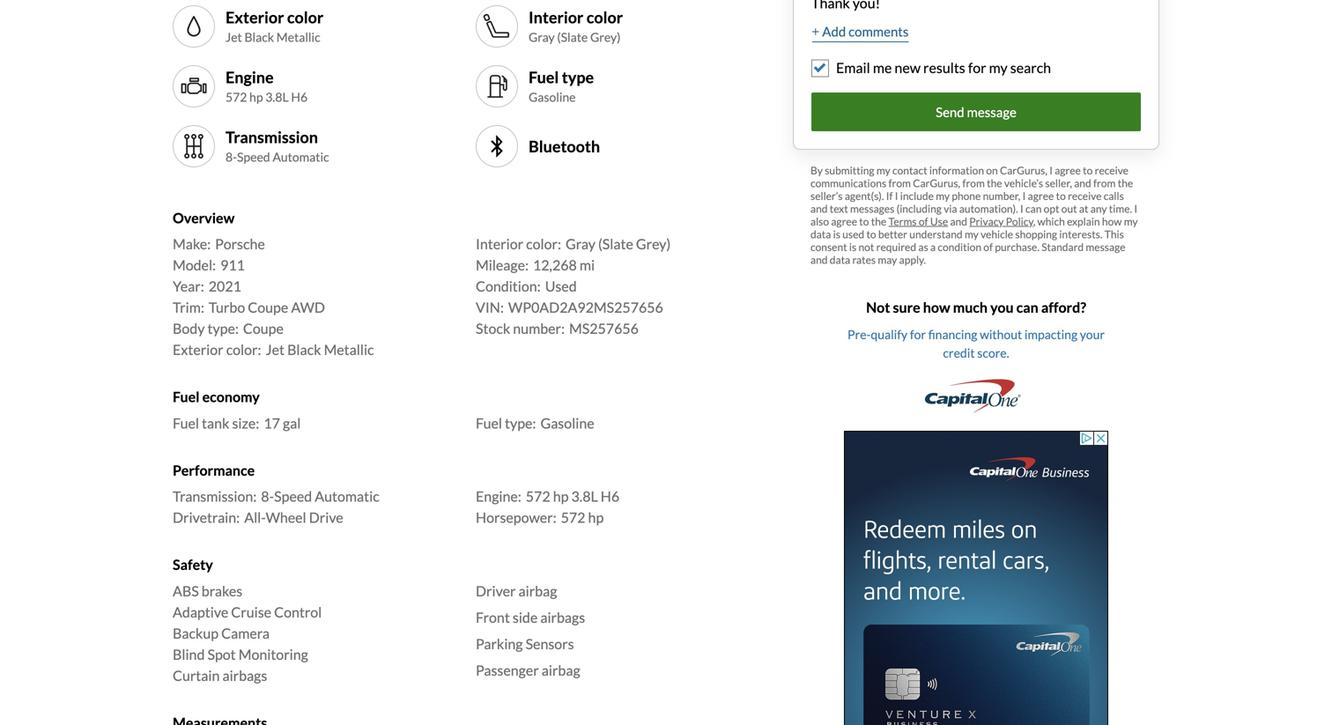Task type: locate. For each thing, give the bounding box(es) containing it.
interior right "interior color" icon
[[529, 7, 584, 27]]

0 vertical spatial gray
[[529, 30, 555, 45]]

0 vertical spatial can
[[1026, 202, 1042, 215]]

to down "agent(s)."
[[859, 215, 869, 228]]

8-
[[226, 149, 237, 164], [261, 488, 274, 505]]

to inside , which explain how my data is used to better understand my vehicle shopping interests. this consent is not required as a condition of purchase. standard message and data rates may apply.
[[867, 228, 876, 241]]

spot
[[207, 646, 236, 663]]

communications
[[811, 177, 887, 190]]

my left the vehicle
[[965, 228, 979, 241]]

much
[[953, 299, 988, 316]]

0 horizontal spatial color:
[[226, 341, 261, 358]]

message right send
[[967, 104, 1017, 120]]

0 horizontal spatial airbags
[[222, 667, 267, 684]]

type
[[562, 67, 594, 87]]

1 vertical spatial 8-
[[261, 488, 274, 505]]

0 horizontal spatial (slate
[[557, 30, 588, 45]]

1 vertical spatial speed
[[274, 488, 312, 505]]

hp for engine:
[[553, 488, 569, 505]]

2021
[[209, 278, 241, 295]]

2 vertical spatial 572
[[561, 509, 586, 526]]

can left 'opt'
[[1026, 202, 1042, 215]]

fuel left economy
[[173, 388, 200, 406]]

how right sure
[[923, 299, 951, 316]]

hp up horsepower:
[[553, 488, 569, 505]]

jet up 17
[[266, 341, 285, 358]]

safety
[[173, 556, 213, 573]]

572 up horsepower:
[[526, 488, 550, 505]]

black up engine
[[245, 30, 274, 45]]

message down the explain
[[1086, 241, 1126, 253]]

3.8l down engine
[[265, 90, 289, 105]]

metallic
[[277, 30, 320, 45], [324, 341, 374, 358]]

color: inside interior color: gray (slate grey) mileage: 12,268 mi condition: used vin: wp0ad2a92ms257656 stock number: ms257656
[[526, 235, 561, 253]]

i right "number,"
[[1023, 190, 1026, 202]]

1 horizontal spatial for
[[968, 59, 987, 76]]

number,
[[983, 190, 1021, 202]]

fuel left type
[[529, 67, 559, 87]]

572 right horsepower:
[[561, 509, 586, 526]]

exterior inside make: porsche model: 911 year: 2021 trim: turbo coupe awd body type: coupe exterior color: jet black metallic
[[173, 341, 223, 358]]

jet right the exterior color image
[[226, 30, 242, 45]]

is left the not
[[849, 241, 857, 253]]

condition:
[[476, 278, 541, 295]]

1 horizontal spatial 8-
[[261, 488, 274, 505]]

to left at
[[1056, 190, 1066, 202]]

the up time. on the top of page
[[1118, 177, 1133, 190]]

1 horizontal spatial exterior
[[226, 7, 284, 27]]

engine: 572 hp 3.8l h6 horsepower: 572 hp
[[476, 488, 620, 526]]

0 vertical spatial 8-
[[226, 149, 237, 164]]

0 horizontal spatial 572
[[226, 90, 247, 105]]

3.8l inside engine: 572 hp 3.8l h6 horsepower: 572 hp
[[571, 488, 598, 505]]

overview
[[173, 209, 235, 226]]

can right you
[[1017, 299, 1039, 316]]

type: down turbo
[[207, 320, 239, 337]]

black down "awd"
[[287, 341, 321, 358]]

0 horizontal spatial how
[[923, 299, 951, 316]]

how down the calls
[[1102, 215, 1122, 228]]

front
[[476, 609, 510, 626]]

receive up the calls
[[1095, 164, 1129, 177]]

add comments button
[[812, 21, 910, 43]]

0 horizontal spatial metallic
[[277, 30, 320, 45]]

1 horizontal spatial h6
[[601, 488, 620, 505]]

0 vertical spatial jet
[[226, 30, 242, 45]]

fuel
[[529, 67, 559, 87], [173, 388, 200, 406], [173, 415, 199, 432], [476, 415, 502, 432]]

1 vertical spatial message
[[1086, 241, 1126, 253]]

0 horizontal spatial 8-
[[226, 149, 237, 164]]

to
[[1083, 164, 1093, 177], [1056, 190, 1066, 202], [859, 215, 869, 228], [867, 228, 876, 241]]

metallic up engine 572 hp 3.8l h6
[[277, 30, 320, 45]]

from up any
[[1094, 177, 1116, 190]]

speed up wheel
[[274, 488, 312, 505]]

0 horizontal spatial gray
[[529, 30, 555, 45]]

(slate up wp0ad2a92ms257656
[[598, 235, 633, 253]]

add comments
[[822, 23, 909, 39]]

receive up the explain
[[1068, 190, 1102, 202]]

calls
[[1104, 190, 1124, 202]]

1 horizontal spatial black
[[287, 341, 321, 358]]

grey) for color
[[590, 30, 621, 45]]

grey) for color:
[[636, 235, 671, 253]]

on
[[986, 164, 998, 177]]

metallic down "awd"
[[324, 341, 374, 358]]

1 vertical spatial h6
[[601, 488, 620, 505]]

0 horizontal spatial black
[[245, 30, 274, 45]]

message
[[967, 104, 1017, 120], [1086, 241, 1126, 253]]

1 vertical spatial agree
[[1028, 190, 1054, 202]]

for right qualify
[[910, 327, 926, 342]]

agree
[[1055, 164, 1081, 177], [1028, 190, 1054, 202], [831, 215, 857, 228]]

2 horizontal spatial hp
[[588, 509, 604, 526]]

jet inside make: porsche model: 911 year: 2021 trim: turbo coupe awd body type: coupe exterior color: jet black metallic
[[266, 341, 285, 358]]

2 horizontal spatial from
[[1094, 177, 1116, 190]]

trim:
[[173, 299, 204, 316]]

agree right also
[[831, 215, 857, 228]]

1 vertical spatial gray
[[566, 235, 596, 253]]

1 vertical spatial of
[[984, 241, 993, 253]]

black
[[245, 30, 274, 45], [287, 341, 321, 358]]

interior up mileage:
[[476, 235, 523, 253]]

gasoline down type
[[529, 90, 576, 105]]

automatic inside transmission 8-speed automatic
[[273, 149, 329, 164]]

572 for engine
[[226, 90, 247, 105]]

terms of use link
[[889, 215, 948, 228]]

grey) inside interior color gray (slate grey)
[[590, 30, 621, 45]]

gray right "interior color" icon
[[529, 30, 555, 45]]

0 vertical spatial hp
[[249, 90, 263, 105]]

1 horizontal spatial color
[[587, 7, 623, 27]]

h6 for engine:
[[601, 488, 620, 505]]

gray up mi
[[566, 235, 596, 253]]

metallic inside exterior color jet black metallic
[[277, 30, 320, 45]]

financing
[[929, 327, 978, 342]]

exterior down body
[[173, 341, 223, 358]]

8- right transmission icon
[[226, 149, 237, 164]]

(slate inside interior color gray (slate grey)
[[557, 30, 588, 45]]

data left rates
[[830, 253, 850, 266]]

for
[[968, 59, 987, 76], [910, 327, 926, 342]]

(slate up type
[[557, 30, 588, 45]]

the up automation). at the top right of the page
[[987, 177, 1002, 190]]

to right used
[[867, 228, 876, 241]]

gasoline inside fuel type gasoline
[[529, 90, 576, 105]]

gray inside interior color: gray (slate grey) mileage: 12,268 mi condition: used vin: wp0ad2a92ms257656 stock number: ms257656
[[566, 235, 596, 253]]

the
[[987, 177, 1002, 190], [1118, 177, 1133, 190], [871, 215, 887, 228]]

1 vertical spatial interior
[[476, 235, 523, 253]]

color:
[[526, 235, 561, 253], [226, 341, 261, 358]]

airbag down sensors
[[542, 662, 580, 679]]

1 vertical spatial color:
[[226, 341, 261, 358]]

automatic inside the 'transmission: 8-speed automatic drivetrain: all-wheel drive'
[[315, 488, 380, 505]]

1 vertical spatial type:
[[505, 415, 536, 432]]

the left terms
[[871, 215, 887, 228]]

3 from from the left
[[1094, 177, 1116, 190]]

0 horizontal spatial interior
[[476, 235, 523, 253]]

afford?
[[1041, 299, 1086, 316]]

8- inside the 'transmission: 8-speed automatic drivetrain: all-wheel drive'
[[261, 488, 274, 505]]

1 horizontal spatial speed
[[274, 488, 312, 505]]

3.8l for engine
[[265, 90, 289, 105]]

from up (including
[[889, 177, 911, 190]]

fuel inside fuel type gasoline
[[529, 67, 559, 87]]

(slate
[[557, 30, 588, 45], [598, 235, 633, 253]]

include
[[900, 190, 934, 202]]

572 down engine
[[226, 90, 247, 105]]

sensors
[[526, 635, 574, 652]]

how
[[1102, 215, 1122, 228], [923, 299, 951, 316]]

of down privacy
[[984, 241, 993, 253]]

type: inside make: porsche model: 911 year: 2021 trim: turbo coupe awd body type: coupe exterior color: jet black metallic
[[207, 320, 239, 337]]

agent(s).
[[845, 190, 884, 202]]

1 vertical spatial coupe
[[243, 320, 284, 337]]

grey) inside interior color: gray (slate grey) mileage: 12,268 mi condition: used vin: wp0ad2a92ms257656 stock number: ms257656
[[636, 235, 671, 253]]

hp down engine
[[249, 90, 263, 105]]

mi
[[580, 257, 595, 274]]

my up if
[[877, 164, 891, 177]]

572 inside engine 572 hp 3.8l h6
[[226, 90, 247, 105]]

add
[[822, 23, 846, 39]]

0 vertical spatial color:
[[526, 235, 561, 253]]

color: up 12,268
[[526, 235, 561, 253]]

0 horizontal spatial color
[[287, 7, 324, 27]]

0 horizontal spatial for
[[910, 327, 926, 342]]

0 vertical spatial how
[[1102, 215, 1122, 228]]

fuel for type:
[[476, 415, 502, 432]]

is left used
[[833, 228, 841, 241]]

speed inside the 'transmission: 8-speed automatic drivetrain: all-wheel drive'
[[274, 488, 312, 505]]

0 horizontal spatial exterior
[[173, 341, 223, 358]]

1 color from the left
[[287, 7, 324, 27]]

required
[[876, 241, 917, 253]]

8- up the all-
[[261, 488, 274, 505]]

1 vertical spatial how
[[923, 299, 951, 316]]

1 vertical spatial black
[[287, 341, 321, 358]]

1 horizontal spatial hp
[[553, 488, 569, 505]]

can inside by submitting my contact information on cargurus, i agree to receive communications from cargurus, from the vehicle's seller, and from the seller's agent(s). if i include my phone number, i agree to receive calls and text messages (including via automation). i can opt out at any time. i also agree to the
[[1026, 202, 1042, 215]]

speed for transmission
[[237, 149, 270, 164]]

hp inside engine 572 hp 3.8l h6
[[249, 90, 263, 105]]

a
[[931, 241, 936, 253]]

0 vertical spatial h6
[[291, 90, 308, 105]]

2 vertical spatial agree
[[831, 215, 857, 228]]

0 vertical spatial agree
[[1055, 164, 1081, 177]]

0 vertical spatial of
[[919, 215, 928, 228]]

exterior up engine
[[226, 7, 284, 27]]

1 horizontal spatial how
[[1102, 215, 1122, 228]]

gasoline
[[529, 90, 576, 105], [541, 415, 594, 432]]

automatic up drive
[[315, 488, 380, 505]]

1 horizontal spatial 3.8l
[[571, 488, 598, 505]]

fuel left tank
[[173, 415, 199, 432]]

cargurus,
[[1000, 164, 1048, 177], [913, 177, 961, 190]]

0 vertical spatial interior
[[529, 7, 584, 27]]

0 horizontal spatial speed
[[237, 149, 270, 164]]

572 for engine:
[[526, 488, 550, 505]]

color up type
[[587, 7, 623, 27]]

speed down transmission
[[237, 149, 270, 164]]

data down the text
[[811, 228, 831, 241]]

3.8l
[[265, 90, 289, 105], [571, 488, 598, 505]]

1 vertical spatial jet
[[266, 341, 285, 358]]

coupe down turbo
[[243, 320, 284, 337]]

automatic for transmission:
[[315, 488, 380, 505]]

2 horizontal spatial 572
[[561, 509, 586, 526]]

1 vertical spatial for
[[910, 327, 926, 342]]

gasoline for type:
[[541, 415, 594, 432]]

send message
[[936, 104, 1017, 120]]

interior inside interior color gray (slate grey)
[[529, 7, 584, 27]]

h6 inside engine 572 hp 3.8l h6
[[291, 90, 308, 105]]

type:
[[207, 320, 239, 337], [505, 415, 536, 432]]

1 vertical spatial 3.8l
[[571, 488, 598, 505]]

i
[[1050, 164, 1053, 177], [895, 190, 898, 202], [1023, 190, 1026, 202], [1020, 202, 1024, 215], [1134, 202, 1138, 215]]

message inside button
[[967, 104, 1017, 120]]

engine image
[[180, 72, 208, 100]]

interior color gray (slate grey)
[[529, 7, 623, 45]]

i left ,
[[1020, 202, 1024, 215]]

1 horizontal spatial gray
[[566, 235, 596, 253]]

cargurus, right on
[[1000, 164, 1048, 177]]

of
[[919, 215, 928, 228], [984, 241, 993, 253]]

1 vertical spatial airbags
[[222, 667, 267, 684]]

fuel tank size: 17 gal
[[173, 415, 301, 432]]

1 horizontal spatial airbags
[[540, 609, 585, 626]]

agree up ,
[[1028, 190, 1054, 202]]

h6 inside engine: 572 hp 3.8l h6 horsepower: 572 hp
[[601, 488, 620, 505]]

airbags up sensors
[[540, 609, 585, 626]]

airbag
[[519, 582, 557, 599], [542, 662, 580, 679]]

cruise
[[231, 603, 271, 621]]

0 horizontal spatial jet
[[226, 30, 242, 45]]

0 horizontal spatial type:
[[207, 320, 239, 337]]

transmission image
[[180, 132, 208, 160]]

gasoline up engine: 572 hp 3.8l h6 horsepower: 572 hp
[[541, 415, 594, 432]]

airbags down spot
[[222, 667, 267, 684]]

fuel economy
[[173, 388, 260, 406]]

coupe
[[248, 299, 288, 316], [243, 320, 284, 337]]

color inside exterior color jet black metallic
[[287, 7, 324, 27]]

mileage:
[[476, 257, 529, 274]]

2 horizontal spatial the
[[1118, 177, 1133, 190]]

1 horizontal spatial 572
[[526, 488, 550, 505]]

0 vertical spatial message
[[967, 104, 1017, 120]]

may
[[878, 253, 897, 266]]

0 vertical spatial metallic
[[277, 30, 320, 45]]

blind
[[173, 646, 205, 663]]

type: up engine:
[[505, 415, 536, 432]]

airbag up front side airbags
[[519, 582, 557, 599]]

and
[[1074, 177, 1092, 190], [811, 202, 828, 215], [950, 215, 967, 228], [811, 253, 828, 266]]

speed inside transmission 8-speed automatic
[[237, 149, 270, 164]]

automatic for transmission
[[273, 149, 329, 164]]

color up engine 572 hp 3.8l h6
[[287, 7, 324, 27]]

privacy policy link
[[970, 215, 1033, 228]]

grey)
[[590, 30, 621, 45], [636, 235, 671, 253]]

airbag for passenger airbag
[[542, 662, 580, 679]]

1 vertical spatial (slate
[[598, 235, 633, 253]]

3.8l inside engine 572 hp 3.8l h6
[[265, 90, 289, 105]]

interior color image
[[483, 12, 511, 41]]

1 horizontal spatial interior
[[529, 7, 584, 27]]

2 from from the left
[[963, 177, 985, 190]]

0 vertical spatial coupe
[[248, 299, 288, 316]]

0 horizontal spatial hp
[[249, 90, 263, 105]]

0 vertical spatial grey)
[[590, 30, 621, 45]]

you
[[991, 299, 1014, 316]]

exterior inside exterior color jet black metallic
[[226, 7, 284, 27]]

0 horizontal spatial h6
[[291, 90, 308, 105]]

body
[[173, 320, 205, 337]]

agree up out
[[1055, 164, 1081, 177]]

of left use
[[919, 215, 928, 228]]

8- inside transmission 8-speed automatic
[[226, 149, 237, 164]]

1 vertical spatial grey)
[[636, 235, 671, 253]]

1 horizontal spatial jet
[[266, 341, 285, 358]]

1 horizontal spatial (slate
[[598, 235, 633, 253]]

0 horizontal spatial is
[[833, 228, 841, 241]]

front side airbags
[[476, 609, 585, 626]]

fuel up engine:
[[476, 415, 502, 432]]

and down also
[[811, 253, 828, 266]]

8- for transmission:
[[261, 488, 274, 505]]

cargurus, up via at the top of the page
[[913, 177, 961, 190]]

(slate inside interior color: gray (slate grey) mileage: 12,268 mi condition: used vin: wp0ad2a92ms257656 stock number: ms257656
[[598, 235, 633, 253]]

0 vertical spatial 572
[[226, 90, 247, 105]]

for right results
[[968, 59, 987, 76]]

my
[[989, 59, 1008, 76], [877, 164, 891, 177], [936, 190, 950, 202], [1124, 215, 1138, 228], [965, 228, 979, 241]]

0 vertical spatial type:
[[207, 320, 239, 337]]

and left the text
[[811, 202, 828, 215]]

bluetooth image
[[483, 132, 511, 160]]

use
[[930, 215, 948, 228]]

email
[[836, 59, 870, 76]]

hp right horsepower:
[[588, 509, 604, 526]]

0 horizontal spatial message
[[967, 104, 1017, 120]]

0 vertical spatial exterior
[[226, 7, 284, 27]]

and inside , which explain how my data is used to better understand my vehicle shopping interests. this consent is not required as a condition of purchase. standard message and data rates may apply.
[[811, 253, 828, 266]]

credit
[[943, 346, 975, 361]]

abs
[[173, 582, 199, 599]]

sure
[[893, 299, 921, 316]]

0 vertical spatial (slate
[[557, 30, 588, 45]]

1 horizontal spatial message
[[1086, 241, 1126, 253]]

automatic down transmission
[[273, 149, 329, 164]]

3.8l for engine:
[[571, 488, 598, 505]]

your
[[1080, 327, 1105, 342]]

1 vertical spatial 572
[[526, 488, 550, 505]]

1 vertical spatial hp
[[553, 488, 569, 505]]

0 vertical spatial speed
[[237, 149, 270, 164]]

0 horizontal spatial from
[[889, 177, 911, 190]]

interior inside interior color: gray (slate grey) mileage: 12,268 mi condition: used vin: wp0ad2a92ms257656 stock number: ms257656
[[476, 235, 523, 253]]

backup
[[173, 625, 219, 642]]

1 from from the left
[[889, 177, 911, 190]]

coupe left "awd"
[[248, 299, 288, 316]]

gray
[[529, 30, 555, 45], [566, 235, 596, 253]]

and right seller,
[[1074, 177, 1092, 190]]

gray inside interior color gray (slate grey)
[[529, 30, 555, 45]]

hp for engine
[[249, 90, 263, 105]]

speed
[[237, 149, 270, 164], [274, 488, 312, 505]]

color
[[287, 7, 324, 27], [587, 7, 623, 27]]

interior
[[529, 7, 584, 27], [476, 235, 523, 253]]

0 vertical spatial automatic
[[273, 149, 329, 164]]

0 vertical spatial gasoline
[[529, 90, 576, 105]]

1 vertical spatial airbag
[[542, 662, 580, 679]]

color: down turbo
[[226, 341, 261, 358]]

3.8l right engine:
[[571, 488, 598, 505]]

2 color from the left
[[587, 7, 623, 27]]

1 vertical spatial exterior
[[173, 341, 223, 358]]

1 vertical spatial automatic
[[315, 488, 380, 505]]

color inside interior color gray (slate grey)
[[587, 7, 623, 27]]

better
[[878, 228, 908, 241]]

1 horizontal spatial grey)
[[636, 235, 671, 253]]

from left on
[[963, 177, 985, 190]]



Task type: describe. For each thing, give the bounding box(es) containing it.
my down the calls
[[1124, 215, 1138, 228]]

wp0ad2a92ms257656
[[508, 299, 663, 316]]

jet inside exterior color jet black metallic
[[226, 30, 242, 45]]

passenger
[[476, 662, 539, 679]]

color: inside make: porsche model: 911 year: 2021 trim: turbo coupe awd body type: coupe exterior color: jet black metallic
[[226, 341, 261, 358]]

awd
[[291, 299, 325, 316]]

seller's
[[811, 190, 843, 202]]

advertisement region
[[844, 431, 1109, 725]]

1 horizontal spatial cargurus,
[[1000, 164, 1048, 177]]

, which explain how my data is used to better understand my vehicle shopping interests. this consent is not required as a condition of purchase. standard message and data rates may apply.
[[811, 215, 1138, 266]]

used
[[843, 228, 865, 241]]

not
[[866, 299, 890, 316]]

year:
[[173, 278, 204, 295]]

exterior color image
[[180, 12, 208, 41]]

transmission
[[226, 127, 318, 147]]

seller,
[[1045, 177, 1072, 190]]

size:
[[232, 415, 259, 432]]

gray for color
[[529, 30, 555, 45]]

1 vertical spatial data
[[830, 253, 850, 266]]

results
[[924, 59, 966, 76]]

0 horizontal spatial agree
[[831, 215, 857, 228]]

without
[[980, 327, 1022, 342]]

time.
[[1109, 202, 1132, 215]]

gasoline for type
[[529, 90, 576, 105]]

for inside pre-qualify for financing without impacting your credit score.
[[910, 327, 926, 342]]

1 horizontal spatial the
[[987, 177, 1002, 190]]

all-
[[244, 509, 266, 526]]

plus image
[[812, 27, 819, 36]]

brakes
[[202, 582, 243, 599]]

(including
[[897, 202, 942, 215]]

0 horizontal spatial cargurus,
[[913, 177, 961, 190]]

interests.
[[1060, 228, 1103, 241]]

understand
[[910, 228, 963, 241]]

0 vertical spatial for
[[968, 59, 987, 76]]

camera
[[221, 625, 270, 642]]

messages
[[850, 202, 895, 215]]

by submitting my contact information on cargurus, i agree to receive communications from cargurus, from the vehicle's seller, and from the seller's agent(s). if i include my phone number, i agree to receive calls and text messages (including via automation). i can opt out at any time. i also agree to the
[[811, 164, 1138, 228]]

contact
[[893, 164, 928, 177]]

0 vertical spatial data
[[811, 228, 831, 241]]

side
[[513, 609, 538, 626]]

economy
[[202, 388, 260, 406]]

automation).
[[959, 202, 1018, 215]]

0 horizontal spatial the
[[871, 215, 887, 228]]

(slate for color:
[[598, 235, 633, 253]]

by
[[811, 164, 823, 177]]

if
[[886, 190, 893, 202]]

submitting
[[825, 164, 875, 177]]

via
[[944, 202, 957, 215]]

make:
[[173, 235, 211, 253]]

my left the "phone"
[[936, 190, 950, 202]]

number:
[[513, 320, 565, 337]]

terms
[[889, 215, 917, 228]]

also
[[811, 215, 829, 228]]

h6 for engine
[[291, 90, 308, 105]]

drivetrain:
[[173, 509, 240, 526]]

monitoring
[[239, 646, 308, 663]]

fuel for economy
[[173, 388, 200, 406]]

not sure how much you can afford?
[[866, 299, 1086, 316]]

performance
[[173, 462, 255, 479]]

gray for color:
[[566, 235, 596, 253]]

explain
[[1067, 215, 1100, 228]]

message inside , which explain how my data is used to better understand my vehicle shopping interests. this consent is not required as a condition of purchase. standard message and data rates may apply.
[[1086, 241, 1126, 253]]

airbags inside abs brakes adaptive cruise control backup camera blind spot monitoring curtain airbags
[[222, 667, 267, 684]]

shopping
[[1015, 228, 1058, 241]]

i right time. on the top of page
[[1134, 202, 1138, 215]]

not
[[859, 241, 874, 253]]

speed for transmission:
[[274, 488, 312, 505]]

911
[[220, 257, 245, 274]]

parking sensors
[[476, 635, 574, 652]]

my left search
[[989, 59, 1008, 76]]

phone
[[952, 190, 981, 202]]

i right vehicle's
[[1050, 164, 1053, 177]]

ms257656
[[569, 320, 639, 337]]

0 vertical spatial receive
[[1095, 164, 1129, 177]]

fuel type image
[[483, 72, 511, 100]]

standard
[[1042, 241, 1084, 253]]

at
[[1079, 202, 1089, 215]]

1 horizontal spatial agree
[[1028, 190, 1054, 202]]

airbag for driver airbag
[[519, 582, 557, 599]]

driver
[[476, 582, 516, 599]]

metallic inside make: porsche model: 911 year: 2021 trim: turbo coupe awd body type: coupe exterior color: jet black metallic
[[324, 341, 374, 358]]

0 vertical spatial airbags
[[540, 609, 585, 626]]

text
[[830, 202, 848, 215]]

pre-qualify for financing without impacting your credit score.
[[848, 327, 1105, 361]]

black inside exterior color jet black metallic
[[245, 30, 274, 45]]

gal
[[283, 415, 301, 432]]

1 horizontal spatial is
[[849, 241, 857, 253]]

1 vertical spatial receive
[[1068, 190, 1102, 202]]

wheel
[[266, 509, 306, 526]]

i right if
[[895, 190, 898, 202]]

passenger airbag
[[476, 662, 580, 679]]

pre-
[[848, 327, 871, 342]]

to right seller,
[[1083, 164, 1093, 177]]

8- for transmission
[[226, 149, 237, 164]]

2 vertical spatial hp
[[588, 509, 604, 526]]

abs brakes adaptive cruise control backup camera blind spot monitoring curtain airbags
[[173, 582, 322, 684]]

2 horizontal spatial agree
[[1055, 164, 1081, 177]]

how inside , which explain how my data is used to better understand my vehicle shopping interests. this consent is not required as a condition of purchase. standard message and data rates may apply.
[[1102, 215, 1122, 228]]

1 vertical spatial can
[[1017, 299, 1039, 316]]

interior for color:
[[476, 235, 523, 253]]

bluetooth
[[529, 136, 600, 156]]

fuel for type
[[529, 67, 559, 87]]

search
[[1011, 59, 1051, 76]]

transmission:
[[173, 488, 257, 505]]

stock
[[476, 320, 510, 337]]

this
[[1105, 228, 1124, 241]]

which
[[1038, 215, 1065, 228]]

vehicle
[[981, 228, 1013, 241]]

send
[[936, 104, 965, 120]]

vehicle's
[[1004, 177, 1043, 190]]

and right use
[[950, 215, 967, 228]]

fuel for tank
[[173, 415, 199, 432]]

information
[[930, 164, 984, 177]]

engine
[[226, 67, 274, 87]]

color for interior color
[[587, 7, 623, 27]]

porsche
[[215, 235, 265, 253]]

fuel type gasoline
[[529, 67, 594, 105]]

horsepower:
[[476, 509, 557, 526]]

color for exterior color
[[287, 7, 324, 27]]

black inside make: porsche model: 911 year: 2021 trim: turbo coupe awd body type: coupe exterior color: jet black metallic
[[287, 341, 321, 358]]

parking
[[476, 635, 523, 652]]

any
[[1091, 202, 1107, 215]]

vin:
[[476, 299, 504, 316]]

policy
[[1006, 215, 1033, 228]]

qualify
[[871, 327, 908, 342]]

1 horizontal spatial type:
[[505, 415, 536, 432]]

transmission: 8-speed automatic drivetrain: all-wheel drive
[[173, 488, 380, 526]]

interior for color
[[529, 7, 584, 27]]

new
[[895, 59, 921, 76]]

,
[[1033, 215, 1036, 228]]

(slate for color
[[557, 30, 588, 45]]

condition
[[938, 241, 982, 253]]

send message button
[[812, 93, 1141, 131]]

of inside , which explain how my data is used to better understand my vehicle shopping interests. this consent is not required as a condition of purchase. standard message and data rates may apply.
[[984, 241, 993, 253]]

17
[[264, 415, 280, 432]]

adaptive
[[173, 603, 228, 621]]

0 horizontal spatial of
[[919, 215, 928, 228]]



Task type: vqa. For each thing, say whether or not it's contained in the screenshot.
PARKING
yes



